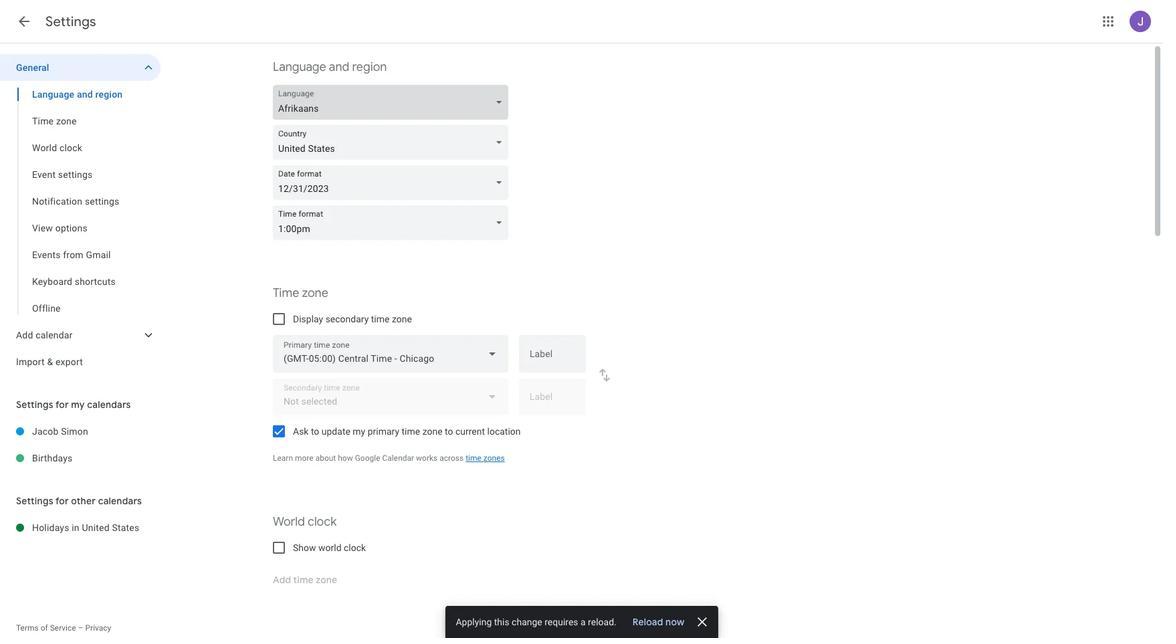Task type: describe. For each thing, give the bounding box(es) containing it.
secondary
[[326, 314, 369, 325]]

1 to from the left
[[311, 426, 319, 437]]

reload now button
[[628, 616, 690, 629]]

jacob simon tree item
[[0, 418, 161, 445]]

1 horizontal spatial clock
[[308, 515, 337, 530]]

general tree item
[[0, 54, 161, 81]]

more
[[295, 454, 314, 463]]

1 vertical spatial world clock
[[273, 515, 337, 530]]

&
[[47, 357, 53, 367]]

current
[[456, 426, 485, 437]]

google
[[355, 454, 381, 463]]

calendars for settings for other calendars
[[98, 495, 142, 507]]

event
[[32, 169, 56, 180]]

holidays in united states tree item
[[0, 515, 161, 541]]

calendars for settings for my calendars
[[87, 399, 131, 411]]

display
[[293, 314, 323, 325]]

1 horizontal spatial and
[[329, 60, 350, 75]]

a
[[581, 617, 586, 628]]

privacy
[[85, 624, 111, 633]]

across
[[440, 454, 464, 463]]

zone up display
[[302, 286, 329, 301]]

show world clock
[[293, 543, 366, 553]]

options
[[55, 223, 88, 234]]

events
[[32, 250, 61, 260]]

offline
[[32, 303, 61, 314]]

ask to update my primary time zone to current location
[[293, 426, 521, 437]]

settings for event settings
[[58, 169, 93, 180]]

requires
[[545, 617, 579, 628]]

in
[[72, 523, 80, 533]]

jacob
[[32, 426, 59, 437]]

how
[[338, 454, 353, 463]]

service
[[50, 624, 76, 633]]

shortcuts
[[75, 276, 116, 287]]

terms
[[16, 624, 39, 633]]

zones
[[484, 454, 505, 463]]

0 vertical spatial language
[[273, 60, 326, 75]]

holidays
[[32, 523, 69, 533]]

learn
[[273, 454, 293, 463]]

general
[[16, 62, 49, 73]]

–
[[78, 624, 83, 633]]

simon
[[61, 426, 88, 437]]

import & export
[[16, 357, 83, 367]]

1 horizontal spatial language and region
[[273, 60, 387, 75]]

import
[[16, 357, 45, 367]]

reload
[[633, 616, 664, 628]]

tree containing general
[[0, 54, 161, 375]]

for for other
[[56, 495, 69, 507]]

1 vertical spatial time zone
[[273, 286, 329, 301]]

settings for settings for other calendars
[[16, 495, 53, 507]]

language inside group
[[32, 89, 74, 100]]

reload now
[[633, 616, 685, 628]]

1 vertical spatial my
[[353, 426, 366, 437]]

settings for my calendars
[[16, 399, 131, 411]]

settings for notification settings
[[85, 196, 119, 207]]

Label for primary time zone. text field
[[530, 349, 576, 368]]

zone inside tree
[[56, 116, 77, 126]]

add calendar
[[16, 330, 73, 341]]

for for my
[[56, 399, 69, 411]]

settings for settings for my calendars
[[16, 399, 53, 411]]

settings for other calendars
[[16, 495, 142, 507]]

now
[[666, 616, 685, 628]]

view
[[32, 223, 53, 234]]

applying
[[456, 617, 492, 628]]

terms of service – privacy
[[16, 624, 111, 633]]

2 vertical spatial clock
[[344, 543, 366, 553]]

states
[[112, 523, 139, 533]]

1 vertical spatial time
[[402, 426, 420, 437]]

learn more about how google calendar works across time zones
[[273, 454, 505, 463]]

settings for my calendars tree
[[0, 418, 161, 472]]

reload.
[[588, 617, 617, 628]]



Task type: vqa. For each thing, say whether or not it's contained in the screenshot.
CHANGE
yes



Task type: locate. For each thing, give the bounding box(es) containing it.
time zone up event settings
[[32, 116, 77, 126]]

time zone up display
[[273, 286, 329, 301]]

0 vertical spatial clock
[[59, 143, 82, 153]]

1 horizontal spatial time
[[273, 286, 299, 301]]

time left zones
[[466, 454, 482, 463]]

0 horizontal spatial language and region
[[32, 89, 123, 100]]

0 vertical spatial calendars
[[87, 399, 131, 411]]

1 horizontal spatial to
[[445, 426, 453, 437]]

time
[[371, 314, 390, 325], [402, 426, 420, 437], [466, 454, 482, 463]]

1 horizontal spatial region
[[352, 60, 387, 75]]

0 vertical spatial time
[[371, 314, 390, 325]]

region
[[352, 60, 387, 75], [95, 89, 123, 100]]

keyboard
[[32, 276, 72, 287]]

settings up the notification settings
[[58, 169, 93, 180]]

0 horizontal spatial region
[[95, 89, 123, 100]]

settings
[[46, 13, 96, 30], [16, 399, 53, 411], [16, 495, 53, 507]]

0 vertical spatial settings
[[46, 13, 96, 30]]

world clock
[[32, 143, 82, 153], [273, 515, 337, 530]]

birthdays link
[[32, 445, 161, 472]]

clock right world at bottom
[[344, 543, 366, 553]]

0 horizontal spatial world
[[32, 143, 57, 153]]

birthdays
[[32, 453, 73, 464]]

0 vertical spatial time zone
[[32, 116, 77, 126]]

0 horizontal spatial time zone
[[32, 116, 77, 126]]

1 horizontal spatial my
[[353, 426, 366, 437]]

zone
[[56, 116, 77, 126], [302, 286, 329, 301], [392, 314, 412, 325], [423, 426, 443, 437]]

0 horizontal spatial my
[[71, 399, 85, 411]]

1 horizontal spatial world
[[273, 515, 305, 530]]

my
[[71, 399, 85, 411], [353, 426, 366, 437]]

change
[[512, 617, 543, 628]]

for
[[56, 399, 69, 411], [56, 495, 69, 507]]

1 horizontal spatial language
[[273, 60, 326, 75]]

add
[[16, 330, 33, 341]]

language
[[273, 60, 326, 75], [32, 89, 74, 100]]

event settings
[[32, 169, 93, 180]]

applying this change requires a reload.
[[456, 617, 617, 628]]

1 vertical spatial region
[[95, 89, 123, 100]]

1 for from the top
[[56, 399, 69, 411]]

None field
[[273, 85, 514, 120], [273, 125, 514, 160], [273, 165, 514, 200], [273, 205, 514, 240], [273, 335, 509, 373], [273, 85, 514, 120], [273, 125, 514, 160], [273, 165, 514, 200], [273, 205, 514, 240], [273, 335, 509, 373]]

world inside tree
[[32, 143, 57, 153]]

2 vertical spatial settings
[[16, 495, 53, 507]]

world clock inside tree
[[32, 143, 82, 153]]

0 horizontal spatial clock
[[59, 143, 82, 153]]

2 to from the left
[[445, 426, 453, 437]]

my up jacob simon tree item
[[71, 399, 85, 411]]

of
[[41, 624, 48, 633]]

language and region
[[273, 60, 387, 75], [32, 89, 123, 100]]

time right primary
[[402, 426, 420, 437]]

terms of service link
[[16, 624, 76, 633]]

group
[[0, 81, 161, 322]]

holidays in united states link
[[32, 515, 161, 541]]

calendars up states
[[98, 495, 142, 507]]

gmail
[[86, 250, 111, 260]]

0 vertical spatial settings
[[58, 169, 93, 180]]

zone up event settings
[[56, 116, 77, 126]]

go back image
[[16, 13, 32, 29]]

about
[[316, 454, 336, 463]]

birthdays tree item
[[0, 445, 161, 472]]

clock
[[59, 143, 82, 153], [308, 515, 337, 530], [344, 543, 366, 553]]

1 vertical spatial clock
[[308, 515, 337, 530]]

0 horizontal spatial time
[[32, 116, 54, 126]]

ask
[[293, 426, 309, 437]]

1 vertical spatial and
[[77, 89, 93, 100]]

calendars up jacob simon tree item
[[87, 399, 131, 411]]

this
[[494, 617, 510, 628]]

clock inside group
[[59, 143, 82, 153]]

0 horizontal spatial time
[[371, 314, 390, 325]]

united
[[82, 523, 110, 533]]

display secondary time zone
[[293, 314, 412, 325]]

my right update
[[353, 426, 366, 437]]

time
[[32, 116, 54, 126], [273, 286, 299, 301]]

privacy link
[[85, 624, 111, 633]]

calendar
[[382, 454, 414, 463]]

0 horizontal spatial and
[[77, 89, 93, 100]]

0 vertical spatial and
[[329, 60, 350, 75]]

clock up show world clock
[[308, 515, 337, 530]]

1 vertical spatial time
[[273, 286, 299, 301]]

zone right the secondary
[[392, 314, 412, 325]]

0 horizontal spatial world clock
[[32, 143, 82, 153]]

time up event at the left top of the page
[[32, 116, 54, 126]]

location
[[488, 426, 521, 437]]

0 vertical spatial my
[[71, 399, 85, 411]]

language and region inside group
[[32, 89, 123, 100]]

settings up jacob
[[16, 399, 53, 411]]

world up show
[[273, 515, 305, 530]]

tree
[[0, 54, 161, 375]]

to left current
[[445, 426, 453, 437]]

other
[[71, 495, 96, 507]]

time right the secondary
[[371, 314, 390, 325]]

jacob simon
[[32, 426, 88, 437]]

notification
[[32, 196, 82, 207]]

2 vertical spatial time
[[466, 454, 482, 463]]

keyboard shortcuts
[[32, 276, 116, 287]]

to
[[311, 426, 319, 437], [445, 426, 453, 437]]

and
[[329, 60, 350, 75], [77, 89, 93, 100]]

1 horizontal spatial world clock
[[273, 515, 337, 530]]

update
[[322, 426, 351, 437]]

settings
[[58, 169, 93, 180], [85, 196, 119, 207]]

1 vertical spatial calendars
[[98, 495, 142, 507]]

clock up event settings
[[59, 143, 82, 153]]

0 vertical spatial world clock
[[32, 143, 82, 153]]

1 vertical spatial language
[[32, 89, 74, 100]]

settings up options
[[85, 196, 119, 207]]

0 horizontal spatial to
[[311, 426, 319, 437]]

Label for secondary time zone. text field
[[530, 392, 576, 411]]

settings up holidays at left
[[16, 495, 53, 507]]

time zone
[[32, 116, 77, 126], [273, 286, 329, 301]]

1 vertical spatial settings
[[85, 196, 119, 207]]

1 horizontal spatial time
[[402, 426, 420, 437]]

1 vertical spatial settings
[[16, 399, 53, 411]]

world
[[319, 543, 342, 553]]

2 horizontal spatial time
[[466, 454, 482, 463]]

for up jacob simon
[[56, 399, 69, 411]]

calendar
[[36, 330, 73, 341]]

time up display
[[273, 286, 299, 301]]

notification settings
[[32, 196, 119, 207]]

2 horizontal spatial clock
[[344, 543, 366, 553]]

time zones link
[[466, 454, 505, 463]]

show
[[293, 543, 316, 553]]

settings for settings
[[46, 13, 96, 30]]

and inside group
[[77, 89, 93, 100]]

0 vertical spatial world
[[32, 143, 57, 153]]

from
[[63, 250, 84, 260]]

to right ask
[[311, 426, 319, 437]]

holidays in united states
[[32, 523, 139, 533]]

1 vertical spatial for
[[56, 495, 69, 507]]

time inside group
[[32, 116, 54, 126]]

1 vertical spatial language and region
[[32, 89, 123, 100]]

0 vertical spatial language and region
[[273, 60, 387, 75]]

region inside tree
[[95, 89, 123, 100]]

group containing language and region
[[0, 81, 161, 322]]

settings heading
[[46, 13, 96, 30]]

events from gmail
[[32, 250, 111, 260]]

1 vertical spatial world
[[273, 515, 305, 530]]

world
[[32, 143, 57, 153], [273, 515, 305, 530]]

2 for from the top
[[56, 495, 69, 507]]

0 vertical spatial for
[[56, 399, 69, 411]]

world clock up show
[[273, 515, 337, 530]]

world up event at the left top of the page
[[32, 143, 57, 153]]

calendars
[[87, 399, 131, 411], [98, 495, 142, 507]]

export
[[56, 357, 83, 367]]

time zone inside tree
[[32, 116, 77, 126]]

for left other in the left of the page
[[56, 495, 69, 507]]

0 vertical spatial region
[[352, 60, 387, 75]]

zone up 'works' at left bottom
[[423, 426, 443, 437]]

world clock up event settings
[[32, 143, 82, 153]]

settings right go back image
[[46, 13, 96, 30]]

0 horizontal spatial language
[[32, 89, 74, 100]]

primary
[[368, 426, 400, 437]]

works
[[416, 454, 438, 463]]

1 horizontal spatial time zone
[[273, 286, 329, 301]]

view options
[[32, 223, 88, 234]]

0 vertical spatial time
[[32, 116, 54, 126]]



